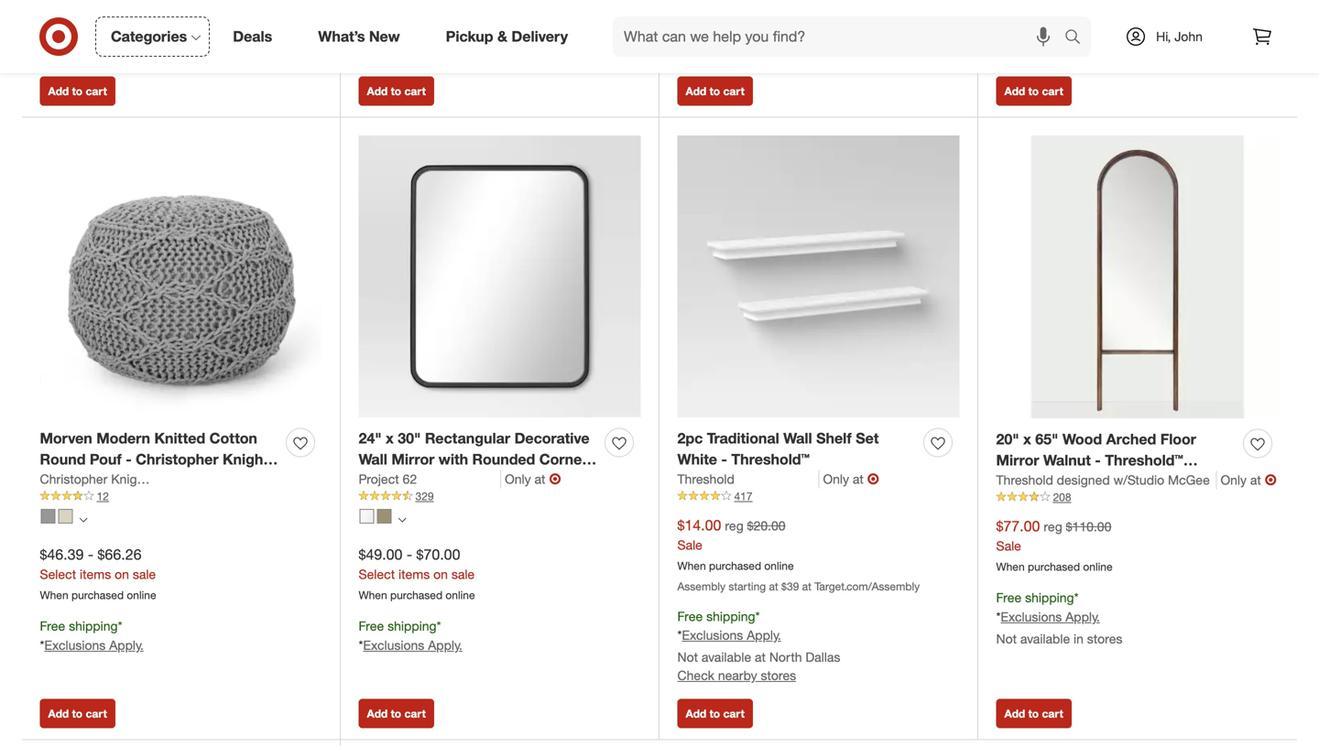 Task type: vqa. For each thing, say whether or not it's contained in the screenshot.
- within 2pc Traditional Wall Shelf Set White - Threshold™
yes



Task type: locate. For each thing, give the bounding box(es) containing it.
project up "brass" image
[[369, 472, 419, 489]]

0 horizontal spatial sale
[[677, 537, 703, 553]]

purchased down $66.26
[[71, 588, 124, 602]]

sale for $14.00
[[677, 537, 703, 553]]

1 horizontal spatial wall
[[783, 430, 812, 448]]

w/studio
[[1114, 472, 1165, 488]]

all colors element
[[79, 513, 87, 524], [398, 513, 406, 524]]

when down $46.39
[[40, 588, 68, 602]]

2 mcgee from the left
[[1147, 473, 1196, 490]]

christopher
[[136, 451, 219, 469], [40, 471, 107, 487]]

1 select from the left
[[40, 566, 76, 582]]

2 horizontal spatial ¬
[[1265, 471, 1277, 489]]

1 vertical spatial with
[[1064, 473, 1094, 490]]

0 horizontal spatial items
[[80, 566, 111, 582]]

1 vertical spatial wall
[[359, 451, 387, 469]]

sale inside $14.00 reg $20.00 sale when purchased online assembly starting at $39 at target.com/assembly
[[677, 537, 703, 553]]

1 horizontal spatial not
[[677, 650, 698, 666]]

wall down 24"
[[359, 451, 387, 469]]

stores
[[450, 22, 485, 38], [1087, 631, 1123, 647], [761, 668, 796, 684]]

all colors image
[[79, 516, 87, 524]]

items inside $46.39 - $66.26 select items on sale when purchased online
[[80, 566, 111, 582]]

morven modern knitted cotton round pouf - christopher knight home image
[[40, 136, 322, 418], [40, 136, 322, 418]]

0 horizontal spatial available
[[383, 22, 433, 38]]

1 horizontal spatial only
[[823, 471, 849, 487]]

modern
[[96, 430, 150, 448]]

what's new link
[[303, 16, 423, 57]]

pouf
[[90, 451, 122, 469]]

2 horizontal spatial only
[[1221, 472, 1247, 488]]

¬ for 24" x 30" rectangular decorative wall mirror with rounded corners - project 62™
[[549, 470, 561, 488]]

0 horizontal spatial knight
[[111, 471, 148, 487]]

0 vertical spatial not
[[359, 22, 379, 38]]

online down $110.00
[[1083, 560, 1113, 574]]

add
[[48, 84, 69, 98], [367, 84, 388, 98], [686, 84, 707, 98], [1004, 84, 1025, 98], [48, 707, 69, 721], [367, 707, 388, 721], [686, 707, 707, 721], [1004, 707, 1025, 721]]

1 horizontal spatial select
[[359, 566, 395, 582]]

1 horizontal spatial with
[[1064, 473, 1094, 490]]

1 horizontal spatial sale
[[451, 566, 475, 582]]

2 designed from the left
[[996, 473, 1060, 490]]

0 horizontal spatial home
[[40, 472, 81, 489]]

deals link
[[217, 16, 295, 57]]

items down $70.00
[[398, 566, 430, 582]]

exclusions for 24" x 30" rectangular decorative wall mirror with rounded corners - project 62™
[[363, 638, 424, 654]]

0 horizontal spatial reg
[[725, 518, 744, 534]]

0 horizontal spatial with
[[439, 451, 468, 469]]

brass image
[[377, 509, 392, 524]]

1 horizontal spatial only at ¬
[[823, 470, 879, 488]]

x right 24"
[[386, 430, 394, 448]]

mirror inside 24" x 30" rectangular decorative wall mirror with rounded corners - project 62™
[[392, 451, 435, 469]]

home inside morven modern knitted cotton round pouf - christopher knight home
[[40, 472, 81, 489]]

floor
[[1160, 431, 1196, 449]]

dallas
[[806, 650, 840, 666]]

designed
[[1057, 472, 1110, 488], [996, 473, 1060, 490]]

not for 20" x 65" wood arched floor mirror walnut - threshold™ designed with studio mcgee
[[996, 631, 1017, 647]]

1 horizontal spatial reg
[[1044, 519, 1062, 535]]

2 horizontal spatial free shipping * * exclusions apply.
[[677, 26, 781, 61]]

on
[[115, 566, 129, 582], [433, 566, 448, 582]]

items down $66.26
[[80, 566, 111, 582]]

-
[[126, 451, 132, 469], [721, 451, 727, 469], [1095, 452, 1101, 469], [359, 472, 365, 489], [88, 546, 94, 564], [407, 546, 412, 564]]

wall
[[783, 430, 812, 448], [359, 451, 387, 469]]

reg inside $77.00 reg $110.00 sale when purchased online
[[1044, 519, 1062, 535]]

not available in stores
[[359, 22, 485, 38]]

all colors element right ivory image
[[79, 513, 87, 524]]

1 vertical spatial in
[[1074, 631, 1084, 647]]

threshold™ up threshold link
[[731, 451, 810, 469]]

cart
[[86, 84, 107, 98], [404, 84, 426, 98], [723, 84, 745, 98], [1042, 84, 1063, 98], [86, 707, 107, 721], [404, 707, 426, 721], [723, 707, 745, 721], [1042, 707, 1063, 721]]

1 horizontal spatial ¬
[[867, 470, 879, 488]]

1 on from the left
[[115, 566, 129, 582]]

exclusions for 20" x 65" wood arched floor mirror walnut - threshold™ designed with studio mcgee
[[1001, 609, 1062, 625]]

1 horizontal spatial on
[[433, 566, 448, 582]]

shipping for 20" x 65" wood arched floor mirror walnut - threshold™ designed with studio mcgee
[[1025, 590, 1074, 606]]

2 horizontal spatial not
[[996, 631, 1017, 647]]

1 horizontal spatial x
[[1023, 431, 1031, 449]]

1 horizontal spatial mirror
[[996, 452, 1039, 469]]

24" x 30" rectangular decorative wall mirror with rounded corners - project 62™
[[359, 430, 596, 489]]

only for arched
[[1221, 472, 1247, 488]]

1 horizontal spatial free shipping * * exclusions apply.
[[359, 618, 462, 654]]

0 horizontal spatial on
[[115, 566, 129, 582]]

*
[[1074, 11, 1079, 27], [755, 26, 760, 42], [677, 45, 682, 61], [1074, 590, 1079, 606], [755, 609, 760, 625], [996, 609, 1001, 625], [118, 618, 122, 634], [437, 618, 441, 634], [677, 628, 682, 644], [40, 638, 44, 654], [359, 638, 363, 654]]

- up threshold designed w/studio mcgee at the bottom right
[[1095, 452, 1101, 469]]

when
[[677, 559, 706, 573], [996, 560, 1025, 574], [40, 588, 68, 602], [359, 588, 387, 602]]

online inside $77.00 reg $110.00 sale when purchased online
[[1083, 560, 1113, 574]]

sale down '$77.00'
[[996, 538, 1021, 554]]

home up 12 link
[[152, 471, 186, 487]]

items for $70.00
[[398, 566, 430, 582]]

2 items from the left
[[398, 566, 430, 582]]

available inside the free shipping * * exclusions apply. not available in stores
[[1020, 631, 1070, 647]]

20" x 65" wood arched floor mirror walnut - threshold™ designed with studio mcgee image
[[996, 136, 1279, 419], [996, 136, 1279, 419]]

$39
[[781, 580, 799, 594]]

project 62
[[359, 471, 417, 487]]

$20.00
[[747, 518, 786, 534]]

available inside 'free shipping * * exclusions apply. not available at north dallas check nearby stores'
[[702, 650, 751, 666]]

not inside the free shipping * * exclusions apply. not available in stores
[[996, 631, 1017, 647]]

¬ for 20" x 65" wood arched floor mirror walnut - threshold™ designed with studio mcgee
[[1265, 471, 1277, 489]]

mirror up 62
[[392, 451, 435, 469]]

online down $66.26
[[127, 588, 156, 602]]

1 vertical spatial available
[[1020, 631, 1070, 647]]

1 items from the left
[[80, 566, 111, 582]]

exclusions for morven modern knitted cotton round pouf - christopher knight home
[[44, 638, 106, 654]]

- down "modern"
[[126, 451, 132, 469]]

threshold up 208
[[996, 472, 1053, 488]]

free for 20" x 65" wood arched floor mirror walnut - threshold™ designed with studio mcgee
[[996, 590, 1022, 606]]

1 horizontal spatial threshold™
[[1105, 452, 1183, 469]]

ivory image
[[58, 509, 73, 524]]

select down $49.00
[[359, 566, 395, 582]]

select inside $46.39 - $66.26 select items on sale when purchased online
[[40, 566, 76, 582]]

threshold for threshold designed w/studio mcgee
[[996, 472, 1053, 488]]

hi,
[[1156, 28, 1171, 44]]

1 mcgee from the left
[[1168, 472, 1210, 488]]

on inside $49.00 - $70.00 select items on sale when purchased online
[[433, 566, 448, 582]]

christopher down knitted
[[136, 451, 219, 469]]

add to cart button
[[40, 77, 115, 106], [359, 77, 434, 106], [677, 77, 753, 106], [996, 77, 1072, 106], [40, 700, 115, 729], [359, 700, 434, 729], [677, 700, 753, 729], [996, 700, 1072, 729]]

not inside 'free shipping * * exclusions apply. not available at north dallas check nearby stores'
[[677, 650, 698, 666]]

mirror
[[392, 451, 435, 469], [996, 452, 1039, 469]]

0 vertical spatial wall
[[783, 430, 812, 448]]

shipping inside free shipping * exclusions apply.
[[1025, 11, 1074, 27]]

free shipping * * exclusions apply. for 24" x 30" rectangular decorative wall mirror with rounded corners - project 62™
[[359, 618, 462, 654]]

with down walnut
[[1064, 473, 1094, 490]]

0 horizontal spatial only at ¬
[[505, 470, 561, 488]]

christopher knight home
[[40, 471, 186, 487]]

all colors element for $46.39
[[79, 513, 87, 524]]

all colors element right "brass" image
[[398, 513, 406, 524]]

0 horizontal spatial select
[[40, 566, 76, 582]]

select inside $49.00 - $70.00 select items on sale when purchased online
[[359, 566, 395, 582]]

329
[[415, 489, 434, 503]]

* inside free shipping * exclusions apply.
[[1074, 11, 1079, 27]]

online up $39
[[764, 559, 794, 573]]

when down '$77.00'
[[996, 560, 1025, 574]]

free inside 'free shipping * * exclusions apply. not available at north dallas check nearby stores'
[[677, 609, 703, 625]]

sale
[[133, 566, 156, 582], [451, 566, 475, 582]]

2 sale from the left
[[451, 566, 475, 582]]

x right 20"
[[1023, 431, 1031, 449]]

sale
[[677, 537, 703, 553], [996, 538, 1021, 554]]

threshold™ up w/studio
[[1105, 452, 1183, 469]]

0 horizontal spatial threshold™
[[731, 451, 810, 469]]

2 horizontal spatial available
[[1020, 631, 1070, 647]]

apply. inside 'free shipping * * exclusions apply. not available at north dallas check nearby stores'
[[747, 628, 781, 644]]

when up assembly at right bottom
[[677, 559, 706, 573]]

- left $70.00
[[407, 546, 412, 564]]

0 horizontal spatial threshold
[[677, 471, 735, 487]]

reg down '417'
[[725, 518, 744, 534]]

1 horizontal spatial christopher
[[136, 451, 219, 469]]

2 all colors element from the left
[[398, 513, 406, 524]]

new
[[369, 28, 400, 45]]

sale inside $77.00 reg $110.00 sale when purchased online
[[996, 538, 1021, 554]]

1 horizontal spatial stores
[[761, 668, 796, 684]]

1 designed from the left
[[1057, 472, 1110, 488]]

exclusions
[[1001, 30, 1062, 46], [682, 45, 743, 61], [1001, 609, 1062, 625], [682, 628, 743, 644], [44, 638, 106, 654], [363, 638, 424, 654]]

check
[[677, 668, 714, 684]]

- right the 'white'
[[721, 451, 727, 469]]

1 vertical spatial stores
[[1087, 631, 1123, 647]]

available for 20" x 65" wood arched floor mirror walnut - threshold™ designed with studio mcgee
[[1020, 631, 1070, 647]]

black image
[[360, 509, 374, 524]]

1 horizontal spatial home
[[152, 471, 186, 487]]

apply. inside the free shipping * * exclusions apply. not available in stores
[[1066, 609, 1100, 625]]

208 link
[[996, 489, 1279, 506]]

0 horizontal spatial mirror
[[392, 451, 435, 469]]

1 vertical spatial christopher
[[40, 471, 107, 487]]

only
[[505, 471, 531, 487], [823, 471, 849, 487], [1221, 472, 1247, 488]]

purchased up the free shipping * * exclusions apply. not available in stores
[[1028, 560, 1080, 574]]

417
[[734, 489, 753, 503]]

1 vertical spatial not
[[996, 631, 1017, 647]]

in inside the free shipping * * exclusions apply. not available in stores
[[1074, 631, 1084, 647]]

0 vertical spatial knight
[[223, 451, 268, 469]]

2 vertical spatial available
[[702, 650, 751, 666]]

knight down cotton on the left of page
[[223, 451, 268, 469]]

project left 62
[[359, 471, 399, 487]]

designed inside threshold designed w/studio mcgee link
[[1057, 472, 1110, 488]]

0 vertical spatial christopher
[[136, 451, 219, 469]]

free shipping * * exclusions apply.
[[677, 26, 781, 61], [40, 618, 144, 654], [359, 618, 462, 654]]

hi, john
[[1156, 28, 1203, 44]]

add to cart
[[48, 84, 107, 98], [367, 84, 426, 98], [686, 84, 745, 98], [1004, 84, 1063, 98], [48, 707, 107, 721], [367, 707, 426, 721], [686, 707, 745, 721], [1004, 707, 1063, 721]]

x inside 20" x 65" wood arched floor mirror walnut - threshold™ designed with studio mcgee
[[1023, 431, 1031, 449]]

shipping inside the free shipping * * exclusions apply. not available in stores
[[1025, 590, 1074, 606]]

20"
[[996, 431, 1019, 449]]

¬
[[549, 470, 561, 488], [867, 470, 879, 488], [1265, 471, 1277, 489]]

0 horizontal spatial free shipping * * exclusions apply.
[[40, 618, 144, 654]]

2 project from the left
[[369, 472, 419, 489]]

home
[[152, 471, 186, 487], [40, 472, 81, 489]]

mcgee
[[1168, 472, 1210, 488], [1147, 473, 1196, 490]]

1 horizontal spatial in
[[1074, 631, 1084, 647]]

0 horizontal spatial all colors element
[[79, 513, 87, 524]]

threshold down the 'white'
[[677, 471, 735, 487]]

stores inside 'free shipping * * exclusions apply. not available at north dallas check nearby stores'
[[761, 668, 796, 684]]

- left $66.26
[[88, 546, 94, 564]]

1 sale from the left
[[133, 566, 156, 582]]

items inside $49.00 - $70.00 select items on sale when purchased online
[[398, 566, 430, 582]]

traditional
[[707, 430, 779, 448]]

exclusions inside 'free shipping * * exclusions apply. not available at north dallas check nearby stores'
[[682, 628, 743, 644]]

sale down $66.26
[[133, 566, 156, 582]]

mirror inside 20" x 65" wood arched floor mirror walnut - threshold™ designed with studio mcgee
[[996, 452, 1039, 469]]

24" x 30" rectangular decorative wall mirror with rounded corners - project 62™ image
[[359, 136, 641, 418], [359, 136, 641, 418]]

0 vertical spatial stores
[[450, 22, 485, 38]]

pickup & delivery link
[[430, 16, 591, 57]]

sale inside $46.39 - $66.26 select items on sale when purchased online
[[133, 566, 156, 582]]

2pc traditional wall shelf set white - threshold™
[[677, 430, 879, 469]]

0 horizontal spatial x
[[386, 430, 394, 448]]

free for morven modern knitted cotton round pouf - christopher knight home
[[40, 618, 65, 634]]

free inside the free shipping * * exclusions apply. not available in stores
[[996, 590, 1022, 606]]

0 horizontal spatial sale
[[133, 566, 156, 582]]

- inside 2pc traditional wall shelf set white - threshold™
[[721, 451, 727, 469]]

on inside $46.39 - $66.26 select items on sale when purchased online
[[115, 566, 129, 582]]

2 on from the left
[[433, 566, 448, 582]]

sale for $77.00
[[996, 538, 1021, 554]]

2 vertical spatial not
[[677, 650, 698, 666]]

x
[[386, 430, 394, 448], [1023, 431, 1031, 449]]

2 horizontal spatial stores
[[1087, 631, 1123, 647]]

purchased
[[709, 559, 761, 573], [1028, 560, 1080, 574], [71, 588, 124, 602], [390, 588, 443, 602]]

cotton
[[209, 430, 257, 448]]

exclusions inside the free shipping * * exclusions apply. not available in stores
[[1001, 609, 1062, 625]]

purchased up the starting
[[709, 559, 761, 573]]

mirror down 20"
[[996, 452, 1039, 469]]

0 horizontal spatial ¬
[[549, 470, 561, 488]]

- inside 20" x 65" wood arched floor mirror walnut - threshold™ designed with studio mcgee
[[1095, 452, 1101, 469]]

with inside 20" x 65" wood arched floor mirror walnut - threshold™ designed with studio mcgee
[[1064, 473, 1094, 490]]

with down rectangular
[[439, 451, 468, 469]]

0 horizontal spatial in
[[436, 22, 446, 38]]

project
[[359, 471, 399, 487], [369, 472, 419, 489]]

threshold™
[[731, 451, 810, 469], [1105, 452, 1183, 469]]

0 horizontal spatial christopher
[[40, 471, 107, 487]]

1 horizontal spatial items
[[398, 566, 430, 582]]

when down $49.00
[[359, 588, 387, 602]]

only at ¬ for 24" x 30" rectangular decorative wall mirror with rounded corners - project 62™
[[505, 470, 561, 488]]

1 all colors element from the left
[[79, 513, 87, 524]]

2pc traditional wall shelf set white - threshold™ image
[[677, 136, 960, 418], [677, 136, 960, 418]]

2 select from the left
[[359, 566, 395, 582]]

reg inside $14.00 reg $20.00 sale when purchased online assembly starting at $39 at target.com/assembly
[[725, 518, 744, 534]]

0 vertical spatial in
[[436, 22, 446, 38]]

online inside $14.00 reg $20.00 sale when purchased online assembly starting at $39 at target.com/assembly
[[764, 559, 794, 573]]

0 horizontal spatial stores
[[450, 22, 485, 38]]

christopher inside morven modern knitted cotton round pouf - christopher knight home
[[136, 451, 219, 469]]

1 horizontal spatial all colors element
[[398, 513, 406, 524]]

free inside free shipping * exclusions apply.
[[996, 11, 1022, 27]]

knight
[[223, 451, 268, 469], [111, 471, 148, 487]]

christopher down round
[[40, 471, 107, 487]]

1 horizontal spatial sale
[[996, 538, 1021, 554]]

knight down pouf
[[111, 471, 148, 487]]

nearby
[[718, 668, 757, 684]]

threshold designed w/studio mcgee
[[996, 472, 1210, 488]]

exclusions apply. link
[[1001, 30, 1100, 46], [682, 45, 781, 61], [1001, 609, 1100, 625], [682, 628, 781, 644], [44, 638, 144, 654], [363, 638, 462, 654]]

exclusions for 2pc traditional wall shelf set white - threshold™
[[682, 628, 743, 644]]

on down $70.00
[[433, 566, 448, 582]]

project inside 24" x 30" rectangular decorative wall mirror with rounded corners - project 62™
[[369, 472, 419, 489]]

set
[[856, 430, 879, 448]]

to
[[72, 84, 83, 98], [391, 84, 401, 98], [710, 84, 720, 98], [1028, 84, 1039, 98], [72, 707, 83, 721], [391, 707, 401, 721], [710, 707, 720, 721], [1028, 707, 1039, 721]]

threshold link
[[677, 470, 819, 489]]

- up black icon
[[359, 472, 365, 489]]

2 horizontal spatial only at ¬
[[1221, 471, 1277, 489]]

in
[[436, 22, 446, 38], [1074, 631, 1084, 647]]

gray image
[[41, 509, 55, 524]]

shipping inside 'free shipping * * exclusions apply. not available at north dallas check nearby stores'
[[706, 609, 755, 625]]

2 home from the left
[[40, 472, 81, 489]]

0 vertical spatial with
[[439, 451, 468, 469]]

threshold™ inside 20" x 65" wood arched floor mirror walnut - threshold™ designed with studio mcgee
[[1105, 452, 1183, 469]]

1 horizontal spatial knight
[[223, 451, 268, 469]]

sale inside $49.00 - $70.00 select items on sale when purchased online
[[451, 566, 475, 582]]

home down round
[[40, 472, 81, 489]]

0 horizontal spatial wall
[[359, 451, 387, 469]]

2 vertical spatial stores
[[761, 668, 796, 684]]

x for 24"
[[386, 430, 394, 448]]

apply.
[[1066, 30, 1100, 46], [747, 45, 781, 61], [1066, 609, 1100, 625], [747, 628, 781, 644], [109, 638, 144, 654], [428, 638, 462, 654]]

round
[[40, 451, 86, 469]]

reg down 208
[[1044, 519, 1062, 535]]

1 horizontal spatial threshold
[[996, 472, 1053, 488]]

0 horizontal spatial only
[[505, 471, 531, 487]]

1 horizontal spatial available
[[702, 650, 751, 666]]

purchased down $70.00
[[390, 588, 443, 602]]

on down $66.26
[[115, 566, 129, 582]]

sale down $70.00
[[451, 566, 475, 582]]

online down $70.00
[[446, 588, 475, 602]]

0 vertical spatial available
[[383, 22, 433, 38]]

sale down $14.00
[[677, 537, 703, 553]]

wall left the shelf at right
[[783, 430, 812, 448]]

x inside 24" x 30" rectangular decorative wall mirror with rounded corners - project 62™
[[386, 430, 394, 448]]

shipping
[[1025, 11, 1074, 27], [706, 26, 755, 42], [1025, 590, 1074, 606], [706, 609, 755, 625], [69, 618, 118, 634], [388, 618, 437, 634]]

available
[[383, 22, 433, 38], [1020, 631, 1070, 647], [702, 650, 751, 666]]

corners
[[539, 451, 596, 469]]

select down $46.39
[[40, 566, 76, 582]]

20" x 65" wood arched floor mirror walnut - threshold™ designed with studio mcgee
[[996, 431, 1196, 490]]



Task type: describe. For each thing, give the bounding box(es) containing it.
1 home from the left
[[152, 471, 186, 487]]

2pc
[[677, 430, 703, 448]]

walnut
[[1043, 452, 1091, 469]]

wood
[[1063, 431, 1102, 449]]

shipping for 24" x 30" rectangular decorative wall mirror with rounded corners - project 62™
[[388, 618, 437, 634]]

check nearby stores button
[[677, 667, 796, 685]]

0 horizontal spatial not
[[359, 22, 379, 38]]

$14.00 reg $20.00 sale when purchased online assembly starting at $39 at target.com/assembly
[[677, 517, 920, 594]]

24"
[[359, 430, 382, 448]]

project 62 link
[[359, 470, 501, 489]]

¬ for 2pc traditional wall shelf set white - threshold™
[[867, 470, 879, 488]]

apply. for 20" x 65" wood arched floor mirror walnut - threshold™ designed with studio mcgee
[[1066, 609, 1100, 625]]

studio
[[1098, 473, 1143, 490]]

when inside $14.00 reg $20.00 sale when purchased online assembly starting at $39 at target.com/assembly
[[677, 559, 706, 573]]

only for set
[[823, 471, 849, 487]]

1 vertical spatial knight
[[111, 471, 148, 487]]

delivery
[[512, 28, 568, 45]]

all colors image
[[398, 516, 406, 524]]

all colors element for $49.00
[[398, 513, 406, 524]]

20" x 65" wood arched floor mirror walnut - threshold™ designed with studio mcgee link
[[996, 429, 1236, 490]]

$46.39
[[40, 546, 84, 564]]

sale for $46.39 - $66.26
[[133, 566, 156, 582]]

white
[[677, 451, 717, 469]]

rounded
[[472, 451, 535, 469]]

$110.00
[[1066, 519, 1112, 535]]

apply. inside free shipping * exclusions apply.
[[1066, 30, 1100, 46]]

417 link
[[677, 489, 960, 505]]

purchased inside $77.00 reg $110.00 sale when purchased online
[[1028, 560, 1080, 574]]

with inside 24" x 30" rectangular decorative wall mirror with rounded corners - project 62™
[[439, 451, 468, 469]]

morven modern knitted cotton round pouf - christopher knight home
[[40, 430, 268, 489]]

categories link
[[95, 16, 210, 57]]

free shipping * * exclusions apply. not available at north dallas check nearby stores
[[677, 609, 840, 684]]

starting
[[729, 580, 766, 594]]

x for 20"
[[1023, 431, 1031, 449]]

wall inside 2pc traditional wall shelf set white - threshold™
[[783, 430, 812, 448]]

$70.00
[[416, 546, 460, 564]]

deals
[[233, 28, 272, 45]]

search
[[1056, 29, 1100, 47]]

2pc traditional wall shelf set white - threshold™ link
[[677, 428, 917, 470]]

select for $49.00 - $70.00
[[359, 566, 395, 582]]

- inside morven modern knitted cotton round pouf - christopher knight home
[[126, 451, 132, 469]]

select for $46.39 - $66.26
[[40, 566, 76, 582]]

categories
[[111, 28, 187, 45]]

$66.26
[[98, 546, 142, 564]]

208
[[1053, 490, 1071, 504]]

online inside $49.00 - $70.00 select items on sale when purchased online
[[446, 588, 475, 602]]

knitted
[[154, 430, 205, 448]]

when inside $49.00 - $70.00 select items on sale when purchased online
[[359, 588, 387, 602]]

- inside 24" x 30" rectangular decorative wall mirror with rounded corners - project 62™
[[359, 472, 365, 489]]

329 link
[[359, 489, 641, 505]]

24" x 30" rectangular decorative wall mirror with rounded corners - project 62™ link
[[359, 428, 598, 489]]

when inside $46.39 - $66.26 select items on sale when purchased online
[[40, 588, 68, 602]]

free shipping * * exclusions apply. for morven modern knitted cotton round pouf - christopher knight home
[[40, 618, 144, 654]]

wall inside 24" x 30" rectangular decorative wall mirror with rounded corners - project 62™
[[359, 451, 387, 469]]

morven modern knitted cotton round pouf - christopher knight home link
[[40, 428, 279, 489]]

only at ¬ for 2pc traditional wall shelf set white - threshold™
[[823, 470, 879, 488]]

purchased inside $14.00 reg $20.00 sale when purchased online assembly starting at $39 at target.com/assembly
[[709, 559, 761, 573]]

apply. for 2pc traditional wall shelf set white - threshold™
[[747, 628, 781, 644]]

pickup & delivery
[[446, 28, 568, 45]]

reg for $14.00
[[725, 518, 744, 534]]

decorative
[[514, 430, 590, 448]]

free shipping * exclusions apply.
[[996, 11, 1100, 46]]

62
[[403, 471, 417, 487]]

christopher inside 'christopher knight home' link
[[40, 471, 107, 487]]

12
[[97, 489, 109, 503]]

apply. for 24" x 30" rectangular decorative wall mirror with rounded corners - project 62™
[[428, 638, 462, 654]]

- inside $46.39 - $66.26 select items on sale when purchased online
[[88, 546, 94, 564]]

rectangular
[[425, 430, 510, 448]]

arched
[[1106, 431, 1156, 449]]

knight inside morven modern knitted cotton round pouf - christopher knight home
[[223, 451, 268, 469]]

pickup
[[446, 28, 493, 45]]

free shipping * * exclusions apply. not available in stores
[[996, 590, 1123, 647]]

target.com/assembly
[[815, 580, 920, 594]]

- inside $49.00 - $70.00 select items on sale when purchased online
[[407, 546, 412, 564]]

morven
[[40, 430, 92, 448]]

threshold for threshold
[[677, 471, 735, 487]]

mirror for 65"
[[996, 452, 1039, 469]]

reg for $77.00
[[1044, 519, 1062, 535]]

stores inside the free shipping * * exclusions apply. not available in stores
[[1087, 631, 1123, 647]]

$46.39 - $66.26 select items on sale when purchased online
[[40, 546, 156, 602]]

mcgee inside 20" x 65" wood arched floor mirror walnut - threshold™ designed with studio mcgee
[[1147, 473, 1196, 490]]

1 project from the left
[[359, 471, 399, 487]]

shipping for 2pc traditional wall shelf set white - threshold™
[[706, 609, 755, 625]]

christopher knight home link
[[40, 470, 186, 489]]

on for $49.00 - $70.00
[[433, 566, 448, 582]]

exclusions inside free shipping * exclusions apply.
[[1001, 30, 1062, 46]]

&
[[497, 28, 507, 45]]

$77.00 reg $110.00 sale when purchased online
[[996, 518, 1113, 574]]

mirror for 30"
[[392, 451, 435, 469]]

online inside $46.39 - $66.26 select items on sale when purchased online
[[127, 588, 156, 602]]

threshold designed w/studio mcgee link
[[996, 471, 1217, 489]]

threshold™ inside 2pc traditional wall shelf set white - threshold™
[[731, 451, 810, 469]]

only for decorative
[[505, 471, 531, 487]]

30"
[[398, 430, 421, 448]]

assembly
[[677, 580, 726, 594]]

apply. for morven modern knitted cotton round pouf - christopher knight home
[[109, 638, 144, 654]]

free for 24" x 30" rectangular decorative wall mirror with rounded corners - project 62™
[[359, 618, 384, 634]]

65"
[[1035, 431, 1058, 449]]

items for $66.26
[[80, 566, 111, 582]]

sale for $49.00 - $70.00
[[451, 566, 475, 582]]

shelf
[[816, 430, 852, 448]]

what's new
[[318, 28, 400, 45]]

not for 2pc traditional wall shelf set white - threshold™
[[677, 650, 698, 666]]

search button
[[1056, 16, 1100, 60]]

$49.00
[[359, 546, 403, 564]]

62™
[[423, 472, 448, 489]]

only at ¬ for 20" x 65" wood arched floor mirror walnut - threshold™ designed with studio mcgee
[[1221, 471, 1277, 489]]

shipping for morven modern knitted cotton round pouf - christopher knight home
[[69, 618, 118, 634]]

designed inside 20" x 65" wood arched floor mirror walnut - threshold™ designed with studio mcgee
[[996, 473, 1060, 490]]

$14.00
[[677, 517, 721, 534]]

purchased inside $46.39 - $66.26 select items on sale when purchased online
[[71, 588, 124, 602]]

free for 2pc traditional wall shelf set white - threshold™
[[677, 609, 703, 625]]

purchased inside $49.00 - $70.00 select items on sale when purchased online
[[390, 588, 443, 602]]

available for 2pc traditional wall shelf set white - threshold™
[[702, 650, 751, 666]]

$49.00 - $70.00 select items on sale when purchased online
[[359, 546, 475, 602]]

at inside 'free shipping * * exclusions apply. not available at north dallas check nearby stores'
[[755, 650, 766, 666]]

when inside $77.00 reg $110.00 sale when purchased online
[[996, 560, 1025, 574]]

john
[[1175, 28, 1203, 44]]

What can we help you find? suggestions appear below search field
[[613, 16, 1069, 57]]

what's
[[318, 28, 365, 45]]

12 link
[[40, 489, 322, 505]]

north
[[769, 650, 802, 666]]

on for $46.39 - $66.26
[[115, 566, 129, 582]]

$77.00
[[996, 518, 1040, 535]]



